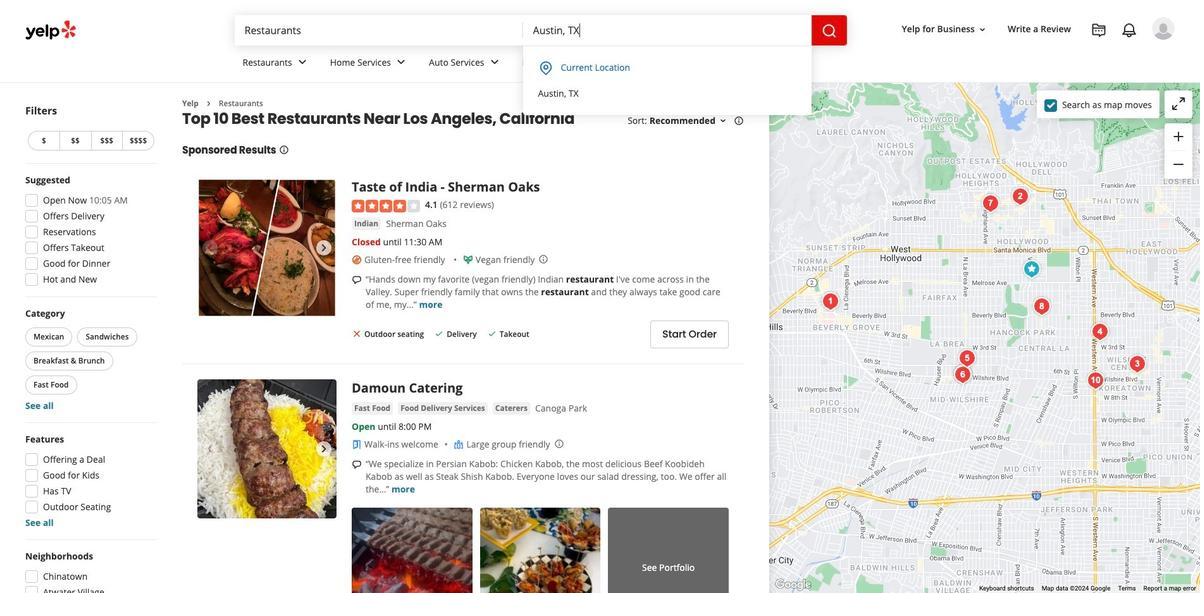 Task type: describe. For each thing, give the bounding box(es) containing it.
16 speech v2 image
[[352, 460, 362, 470]]

user actions element
[[892, 16, 1193, 94]]

16 walk in welcome v2 image
[[352, 440, 362, 450]]

16 chevron down v2 image
[[718, 116, 728, 126]]

zoom out image
[[1171, 157, 1186, 172]]

met him at a bar image
[[950, 362, 975, 388]]

4.1 star rating image
[[352, 200, 420, 212]]

l'antica pizzeria da michele image
[[978, 191, 1003, 216]]

16 vegan v2 image
[[463, 255, 473, 265]]

16 checkmark v2 image
[[487, 329, 497, 339]]

2 24 chevron down v2 image from the left
[[487, 55, 502, 70]]

16 speech v2 image
[[352, 275, 362, 285]]

24 chevron down v2 image
[[295, 55, 310, 70]]

next image
[[316, 442, 332, 457]]

map region
[[639, 0, 1200, 594]]

search image
[[822, 23, 837, 38]]

16 chevron right v2 image
[[204, 99, 214, 109]]

16 gluten free v2 image
[[352, 255, 362, 265]]

16 chevron down v2 image
[[978, 24, 988, 35]]

expand map image
[[1171, 96, 1186, 111]]

kendall p. image
[[1152, 17, 1175, 40]]

business categories element
[[233, 46, 1175, 82]]

projects image
[[1092, 23, 1107, 38]]

16 close v2 image
[[352, 329, 362, 339]]

hangari kalguksu image
[[1125, 352, 1150, 377]]

1 24 chevron down v2 image from the left
[[394, 55, 409, 70]]

star of india image
[[1019, 257, 1044, 282]]



Task type: vqa. For each thing, say whether or not it's contained in the screenshot.
address, neighborhood, city, state or zip text field
yes



Task type: locate. For each thing, give the bounding box(es) containing it.
group
[[1165, 123, 1193, 179], [22, 174, 157, 290], [23, 308, 157, 413], [22, 433, 157, 530], [22, 551, 157, 594]]

sun nong dan image
[[1083, 368, 1108, 393]]

anju house image
[[1087, 319, 1113, 345]]

slideshow element for 16 walk in welcome v2 image at the bottom of the page
[[197, 380, 337, 519]]

met her at a bar image
[[950, 362, 975, 387]]

things to do, nail salons, plumbers text field
[[234, 15, 523, 46]]

republique image
[[955, 346, 980, 371]]

1 slideshow element from the top
[[197, 179, 337, 318]]

16 info v2 image
[[734, 116, 744, 126]]

2 slideshow element from the top
[[197, 380, 337, 519]]

great white image
[[1029, 294, 1055, 319]]

google image
[[773, 577, 814, 594]]

16 checkmark v2 image
[[434, 329, 444, 339]]

16 large group friendly v2 image
[[454, 440, 464, 450]]

address, neighborhood, city, state or zip text field
[[523, 15, 812, 46]]

  text field
[[523, 15, 812, 46]]

previous image
[[202, 442, 218, 457]]

none field things to do, nail salons, plumbers
[[234, 15, 523, 46]]

slideshow element
[[197, 179, 337, 318], [197, 380, 337, 519]]

1 vertical spatial slideshow element
[[197, 380, 337, 519]]

16 info v2 image
[[279, 145, 289, 155]]

0 horizontal spatial 24 chevron down v2 image
[[394, 55, 409, 70]]

granville image
[[818, 289, 843, 314]]

notifications image
[[1122, 23, 1137, 38]]

previous image
[[202, 241, 218, 256]]

slideshow element for 16 gluten free v2 icon
[[197, 179, 337, 318]]

3 24 chevron down v2 image from the left
[[547, 55, 562, 70]]

24 marker v2 image
[[538, 61, 553, 76]]

2 horizontal spatial 24 chevron down v2 image
[[547, 55, 562, 70]]

1 horizontal spatial 24 chevron down v2 image
[[487, 55, 502, 70]]

running goose image
[[1008, 184, 1033, 209]]

None search field
[[234, 15, 847, 46]]

None field
[[234, 15, 523, 46], [523, 15, 812, 46], [523, 15, 812, 46]]

24 chevron down v2 image
[[394, 55, 409, 70], [487, 55, 502, 70], [547, 55, 562, 70]]

next image
[[316, 241, 332, 256]]

info icon image
[[539, 254, 549, 264], [539, 254, 549, 264], [554, 439, 564, 449], [554, 439, 564, 449]]

0 vertical spatial slideshow element
[[197, 179, 337, 318]]

zoom in image
[[1171, 129, 1186, 144]]



